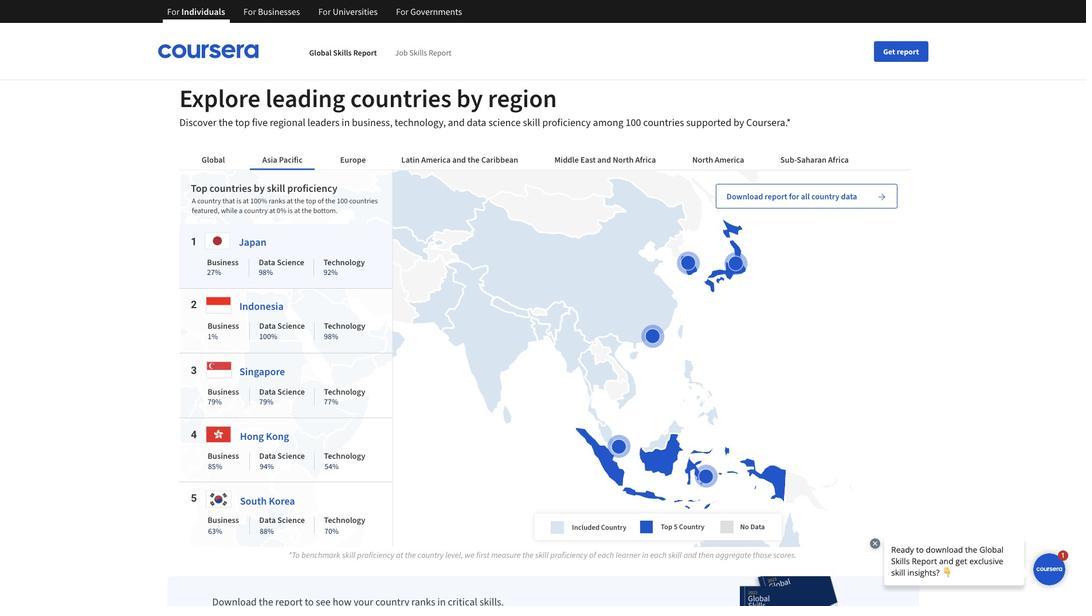 Task type: describe. For each thing, give the bounding box(es) containing it.
for businesses
[[244, 6, 300, 17]]

for for universities
[[318, 6, 331, 17]]

get report
[[883, 46, 919, 56]]

report
[[897, 46, 919, 56]]

report for job skills report
[[429, 47, 452, 57]]

job
[[395, 47, 408, 57]]

individuals
[[182, 6, 225, 17]]

for governments
[[396, 6, 462, 17]]

for universities
[[318, 6, 378, 17]]

coursera logo image
[[158, 44, 259, 58]]

get
[[883, 46, 896, 56]]

get report button
[[874, 41, 928, 62]]

global skills report
[[309, 47, 377, 57]]



Task type: locate. For each thing, give the bounding box(es) containing it.
for left businesses
[[244, 6, 256, 17]]

for left individuals
[[167, 6, 180, 17]]

for for businesses
[[244, 6, 256, 17]]

0 horizontal spatial report
[[353, 47, 377, 57]]

report
[[353, 47, 377, 57], [429, 47, 452, 57]]

for for individuals
[[167, 6, 180, 17]]

3 for from the left
[[318, 6, 331, 17]]

banner navigation
[[158, 0, 471, 23]]

1 horizontal spatial report
[[429, 47, 452, 57]]

2 report from the left
[[429, 47, 452, 57]]

skills
[[333, 47, 352, 57], [410, 47, 427, 57]]

businesses
[[258, 6, 300, 17]]

1 skills from the left
[[333, 47, 352, 57]]

1 for from the left
[[167, 6, 180, 17]]

4 for from the left
[[396, 6, 409, 17]]

job skills report
[[395, 47, 452, 57]]

1 report from the left
[[353, 47, 377, 57]]

skills for job
[[410, 47, 427, 57]]

for left governments at the left top
[[396, 6, 409, 17]]

2 skills from the left
[[410, 47, 427, 57]]

for for governments
[[396, 6, 409, 17]]

global
[[309, 47, 332, 57]]

universities
[[333, 6, 378, 17]]

report left 'job'
[[353, 47, 377, 57]]

skills right 'global'
[[333, 47, 352, 57]]

2 for from the left
[[244, 6, 256, 17]]

governments
[[411, 6, 462, 17]]

global skills report link
[[309, 47, 377, 57]]

1 horizontal spatial skills
[[410, 47, 427, 57]]

for
[[167, 6, 180, 17], [244, 6, 256, 17], [318, 6, 331, 17], [396, 6, 409, 17]]

skills right 'job'
[[410, 47, 427, 57]]

for individuals
[[167, 6, 225, 17]]

report right 'job'
[[429, 47, 452, 57]]

for left universities
[[318, 6, 331, 17]]

0 horizontal spatial skills
[[333, 47, 352, 57]]

skills for global
[[333, 47, 352, 57]]

report for global skills report
[[353, 47, 377, 57]]

job skills report link
[[395, 47, 452, 57]]



Task type: vqa. For each thing, say whether or not it's contained in the screenshot.
Help Center 'image'
no



